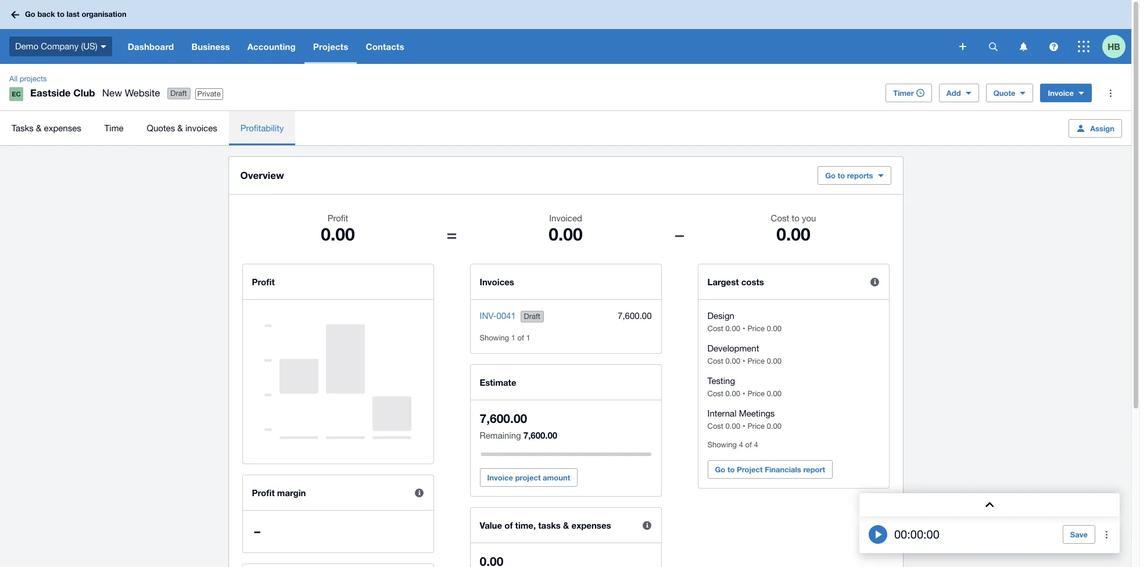 Task type: locate. For each thing, give the bounding box(es) containing it.
1 horizontal spatial 4
[[754, 441, 758, 449]]

go left reports
[[826, 171, 836, 180]]

=
[[447, 224, 457, 245]]

• down meetings
[[743, 422, 745, 431]]

0 horizontal spatial svg image
[[11, 11, 19, 18]]

go inside go to reports popup button
[[826, 171, 836, 180]]

banner
[[0, 0, 1132, 64]]

price down development
[[748, 357, 765, 366]]

price for testing
[[748, 389, 765, 398]]

draft right 0041
[[524, 312, 541, 321]]

invoice
[[1048, 88, 1074, 98], [487, 473, 513, 482]]

0 vertical spatial of
[[518, 334, 524, 342]]

1 vertical spatial draft
[[524, 312, 541, 321]]

0 horizontal spatial showing
[[480, 334, 509, 342]]

to for cost to you 0.00
[[792, 213, 800, 223]]

remaining
[[480, 431, 521, 441]]

1 horizontal spatial of
[[518, 334, 524, 342]]

design cost 0.00 • price 0.00
[[708, 311, 782, 333]]

to for go to reports
[[838, 171, 845, 180]]

2 vertical spatial of
[[505, 520, 513, 531]]

0041
[[497, 311, 516, 321]]

navigation
[[119, 29, 952, 64]]

go to reports
[[826, 171, 873, 180]]

1 horizontal spatial 1
[[526, 334, 531, 342]]

tasks & expenses
[[12, 123, 81, 133]]

svg image
[[11, 11, 19, 18], [1078, 41, 1090, 52], [100, 45, 106, 48]]

2 price from the top
[[748, 357, 765, 366]]

go left back
[[25, 9, 35, 19]]

go back to last organisation
[[25, 9, 127, 19]]

7,600.00 for 7,600.00 remaining 7,600.00
[[480, 412, 527, 426]]

2 • from the top
[[743, 357, 745, 366]]

to inside popup button
[[838, 171, 845, 180]]

0 vertical spatial showing
[[480, 334, 509, 342]]

& right tasks at the bottom left
[[563, 520, 569, 531]]

invoice for invoice project amount
[[487, 473, 513, 482]]

draft
[[170, 89, 187, 98], [524, 312, 541, 321]]

svg image up invoice popup button at the top of page
[[1050, 42, 1058, 51]]

demo company (us) button
[[0, 29, 119, 64]]

cost to you 0.00
[[771, 213, 816, 245]]

profit for 0.00
[[328, 213, 348, 223]]

• for development
[[743, 357, 745, 366]]

4 price from the top
[[748, 422, 765, 431]]

price up development cost 0.00 • price 0.00
[[748, 324, 765, 333]]

0 vertical spatial profit
[[328, 213, 348, 223]]

1 horizontal spatial svg image
[[100, 45, 106, 48]]

cost inside 'testing cost 0.00 • price 0.00'
[[708, 389, 724, 398]]

7,600.00
[[618, 311, 652, 321], [480, 412, 527, 426], [524, 430, 558, 441]]

tasks
[[12, 123, 34, 133]]

• down development
[[743, 357, 745, 366]]

1 horizontal spatial go
[[715, 465, 726, 474]]

draft left private
[[170, 89, 187, 98]]

& for quotes
[[177, 123, 183, 133]]

of
[[518, 334, 524, 342], [745, 441, 752, 449], [505, 520, 513, 531]]

price inside 'testing cost 0.00 • price 0.00'
[[748, 389, 765, 398]]

demo
[[15, 41, 38, 51]]

to left reports
[[838, 171, 845, 180]]

• up meetings
[[743, 389, 745, 398]]

0 horizontal spatial more info image
[[636, 514, 659, 537]]

go inside go to project financials report button
[[715, 465, 726, 474]]

1 vertical spatial profit
[[252, 277, 275, 287]]

1 horizontal spatial showing
[[708, 441, 737, 449]]

&
[[36, 123, 42, 133], [177, 123, 183, 133], [563, 520, 569, 531]]

0 vertical spatial go
[[25, 9, 35, 19]]

eastside club
[[30, 87, 95, 99]]

0 vertical spatial invoice
[[1048, 88, 1074, 98]]

0 horizontal spatial &
[[36, 123, 42, 133]]

• inside development cost 0.00 • price 0.00
[[743, 357, 745, 366]]

price for design
[[748, 324, 765, 333]]

invoice up assign button
[[1048, 88, 1074, 98]]

2 vertical spatial profit
[[252, 488, 275, 498]]

invoice left project
[[487, 473, 513, 482]]

contacts button
[[357, 29, 413, 64]]

cost
[[771, 213, 790, 223], [708, 324, 724, 333], [708, 357, 724, 366], [708, 389, 724, 398], [708, 422, 724, 431]]

0 horizontal spatial invoice
[[487, 473, 513, 482]]

amount
[[543, 473, 570, 482]]

to inside cost to you 0.00
[[792, 213, 800, 223]]

4 • from the top
[[743, 422, 745, 431]]

0 horizontal spatial expenses
[[44, 123, 81, 133]]

1 horizontal spatial more info image
[[864, 270, 887, 294]]

2 horizontal spatial &
[[563, 520, 569, 531]]

4 up project on the bottom right of page
[[754, 441, 758, 449]]

to inside button
[[728, 465, 735, 474]]

1
[[511, 334, 516, 342], [526, 334, 531, 342]]

price inside internal meetings cost 0.00 • price 0.00
[[748, 422, 765, 431]]

svg image left hb
[[1078, 41, 1090, 52]]

invoiced 0.00
[[549, 213, 583, 245]]

invoice project amount button
[[480, 469, 578, 487]]

1 price from the top
[[748, 324, 765, 333]]

all projects
[[9, 74, 47, 83]]

price up meetings
[[748, 389, 765, 398]]

cost for testing
[[708, 389, 724, 398]]

expenses right tasks at the bottom left
[[572, 520, 611, 531]]

2 horizontal spatial of
[[745, 441, 752, 449]]

0.00
[[321, 224, 355, 245], [549, 224, 583, 245], [777, 224, 811, 245], [726, 324, 740, 333], [767, 324, 782, 333], [726, 357, 740, 366], [767, 357, 782, 366], [726, 389, 740, 398], [767, 389, 782, 398], [726, 422, 740, 431], [767, 422, 782, 431]]

& for tasks
[[36, 123, 42, 133]]

• up development
[[743, 324, 745, 333]]

expenses down "eastside club"
[[44, 123, 81, 133]]

0 horizontal spatial 4
[[739, 441, 743, 449]]

invoice inside invoice popup button
[[1048, 88, 1074, 98]]

& right tasks
[[36, 123, 42, 133]]

4 down internal meetings cost 0.00 • price 0.00 on the right bottom
[[739, 441, 743, 449]]

1 • from the top
[[743, 324, 745, 333]]

profit
[[328, 213, 348, 223], [252, 277, 275, 287], [252, 488, 275, 498]]

accounting
[[247, 41, 296, 52]]

svg image
[[989, 42, 998, 51], [1020, 42, 1027, 51], [1050, 42, 1058, 51], [960, 43, 967, 50]]

expenses
[[44, 123, 81, 133], [572, 520, 611, 531]]

showing 4 of 4
[[708, 441, 758, 449]]

−
[[675, 224, 685, 245]]

reports
[[847, 171, 873, 180]]

1 horizontal spatial expenses
[[572, 520, 611, 531]]

7,600.00 for 7,600.00
[[618, 311, 652, 321]]

contacts
[[366, 41, 404, 52]]

3 • from the top
[[743, 389, 745, 398]]

financials
[[765, 465, 801, 474]]

invoice inside invoice project amount button
[[487, 473, 513, 482]]

internal meetings cost 0.00 • price 0.00
[[708, 409, 782, 431]]

• inside design cost 0.00 • price 0.00
[[743, 324, 745, 333]]

go inside the go back to last organisation link
[[25, 9, 35, 19]]

cost inside development cost 0.00 • price 0.00
[[708, 357, 724, 366]]

accounting button
[[239, 29, 304, 64]]

all projects link
[[5, 73, 51, 85]]

business button
[[183, 29, 239, 64]]

cost left you
[[771, 213, 790, 223]]

1 vertical spatial 7,600.00
[[480, 412, 527, 426]]

0 vertical spatial draft
[[170, 89, 187, 98]]

quotes & invoices link
[[135, 111, 229, 145]]

invoice project amount
[[487, 473, 570, 482]]

cost inside design cost 0.00 • price 0.00
[[708, 324, 724, 333]]

svg image right (us)
[[100, 45, 106, 48]]

tasks
[[538, 520, 561, 531]]

costs
[[742, 277, 764, 287]]

hb button
[[1103, 29, 1132, 64]]

more options image
[[1096, 523, 1119, 546]]

projects button
[[304, 29, 357, 64]]

go for go to reports
[[826, 171, 836, 180]]

dashboard
[[128, 41, 174, 52]]

cost down testing
[[708, 389, 724, 398]]

0 vertical spatial more info image
[[864, 270, 887, 294]]

cost up testing
[[708, 357, 724, 366]]

development
[[708, 344, 759, 353]]

profit inside profit 0.00
[[328, 213, 348, 223]]

• inside 'testing cost 0.00 • price 0.00'
[[743, 389, 745, 398]]

1 horizontal spatial draft
[[524, 312, 541, 321]]

price inside design cost 0.00 • price 0.00
[[748, 324, 765, 333]]

more info image
[[864, 270, 887, 294], [636, 514, 659, 537]]

showing down the inv-0041 on the left bottom
[[480, 334, 509, 342]]

go to project financials report
[[715, 465, 826, 474]]

1 vertical spatial of
[[745, 441, 752, 449]]

largest
[[708, 277, 739, 287]]

design
[[708, 311, 735, 321]]

1 vertical spatial go
[[826, 171, 836, 180]]

cost inside cost to you 0.00
[[771, 213, 790, 223]]

7,600.00 remaining 7,600.00
[[480, 412, 558, 441]]

1 vertical spatial showing
[[708, 441, 737, 449]]

profitability link
[[229, 111, 296, 145]]

0 vertical spatial 7,600.00
[[618, 311, 652, 321]]

to left project on the bottom right of page
[[728, 465, 735, 474]]

to for go to project financials report
[[728, 465, 735, 474]]

0 horizontal spatial 1
[[511, 334, 516, 342]]

go down the showing 4 of 4
[[715, 465, 726, 474]]

1 horizontal spatial &
[[177, 123, 183, 133]]

to left you
[[792, 213, 800, 223]]

inv-
[[480, 311, 497, 321]]

•
[[743, 324, 745, 333], [743, 357, 745, 366], [743, 389, 745, 398], [743, 422, 745, 431]]

price
[[748, 324, 765, 333], [748, 357, 765, 366], [748, 389, 765, 398], [748, 422, 765, 431]]

go
[[25, 9, 35, 19], [826, 171, 836, 180], [715, 465, 726, 474]]

–
[[254, 524, 260, 539]]

inv-0041 link
[[480, 311, 516, 321]]

showing for showing 1 of 1
[[480, 334, 509, 342]]

business
[[191, 41, 230, 52]]

1 horizontal spatial invoice
[[1048, 88, 1074, 98]]

2 vertical spatial go
[[715, 465, 726, 474]]

1 vertical spatial invoice
[[487, 473, 513, 482]]

3 price from the top
[[748, 389, 765, 398]]

dashboard link
[[119, 29, 183, 64]]

2 horizontal spatial go
[[826, 171, 836, 180]]

0 horizontal spatial draft
[[170, 89, 187, 98]]

& right quotes
[[177, 123, 183, 133]]

timer
[[894, 88, 914, 98]]

showing down internal
[[708, 441, 737, 449]]

svg image left back
[[11, 11, 19, 18]]

price down meetings
[[748, 422, 765, 431]]

1 vertical spatial more info image
[[636, 514, 659, 537]]

cost down 'design'
[[708, 324, 724, 333]]

cost down internal
[[708, 422, 724, 431]]

more info image for largest costs
[[864, 270, 887, 294]]

0 horizontal spatial go
[[25, 9, 35, 19]]

svg image up the "add" popup button
[[960, 43, 967, 50]]

0.00 inside cost to you 0.00
[[777, 224, 811, 245]]

price inside development cost 0.00 • price 0.00
[[748, 357, 765, 366]]

1 vertical spatial expenses
[[572, 520, 611, 531]]



Task type: describe. For each thing, give the bounding box(es) containing it.
testing cost 0.00 • price 0.00
[[708, 376, 782, 398]]

largest costs
[[708, 277, 764, 287]]

company
[[41, 41, 79, 51]]

profit for margin
[[252, 488, 275, 498]]

2 1 from the left
[[526, 334, 531, 342]]

go to project financials report button
[[708, 460, 833, 479]]

you
[[802, 213, 816, 223]]

go back to last organisation link
[[7, 4, 133, 25]]

• inside internal meetings cost 0.00 • price 0.00
[[743, 422, 745, 431]]

time link
[[93, 111, 135, 145]]

project
[[737, 465, 763, 474]]

invoiced
[[549, 213, 582, 223]]

new
[[102, 87, 122, 99]]

navigation containing dashboard
[[119, 29, 952, 64]]

invoices
[[185, 123, 217, 133]]

of for 1
[[518, 334, 524, 342]]

value of time, tasks & expenses
[[480, 520, 611, 531]]

more info image
[[408, 481, 431, 505]]

ec
[[12, 90, 21, 98]]

organisation
[[82, 9, 127, 19]]

svg image up quote 'popup button'
[[1020, 42, 1027, 51]]

of for 4
[[745, 441, 752, 449]]

testing
[[708, 376, 735, 386]]

00:00:00
[[895, 528, 940, 541]]

quotes & invoices
[[147, 123, 217, 133]]

add button
[[939, 84, 979, 102]]

save
[[1071, 530, 1088, 539]]

0 vertical spatial expenses
[[44, 123, 81, 133]]

go to reports button
[[818, 166, 891, 185]]

invoices
[[480, 277, 514, 287]]

cost for development
[[708, 357, 724, 366]]

margin
[[277, 488, 306, 498]]

all
[[9, 74, 18, 83]]

(us)
[[81, 41, 97, 51]]

1 1 from the left
[[511, 334, 516, 342]]

new website
[[102, 87, 160, 99]]

0 horizontal spatial of
[[505, 520, 513, 531]]

no profit information available image
[[264, 312, 412, 452]]

club
[[73, 87, 95, 99]]

assign button
[[1069, 119, 1122, 137]]

assign
[[1091, 124, 1115, 133]]

last
[[67, 9, 80, 19]]

showing 1 of 1
[[480, 334, 531, 342]]

demo company (us)
[[15, 41, 97, 51]]

project
[[515, 473, 541, 482]]

time
[[104, 123, 124, 133]]

profitability tab
[[229, 111, 296, 145]]

quotes
[[147, 123, 175, 133]]

start timer image
[[869, 525, 888, 544]]

website
[[125, 87, 160, 99]]

• for testing
[[743, 389, 745, 398]]

go for go back to last organisation
[[25, 9, 35, 19]]

cost for design
[[708, 324, 724, 333]]

• for design
[[743, 324, 745, 333]]

tasks & expenses link
[[0, 111, 93, 145]]

private
[[197, 90, 221, 98]]

hb
[[1108, 41, 1121, 51]]

invoice for invoice
[[1048, 88, 1074, 98]]

showing for showing 4 of 4
[[708, 441, 737, 449]]

quote
[[994, 88, 1016, 98]]

development cost 0.00 • price 0.00
[[708, 344, 782, 366]]

report
[[804, 465, 826, 474]]

back
[[37, 9, 55, 19]]

more info image for value of time, tasks & expenses
[[636, 514, 659, 537]]

invoice button
[[1041, 84, 1092, 102]]

banner containing hb
[[0, 0, 1132, 64]]

profit margin
[[252, 488, 306, 498]]

2 vertical spatial 7,600.00
[[524, 430, 558, 441]]

projects
[[20, 74, 47, 83]]

to left last
[[57, 9, 64, 19]]

more options image
[[1099, 81, 1122, 105]]

add
[[947, 88, 961, 98]]

save button
[[1063, 525, 1096, 544]]

eastside
[[30, 87, 71, 99]]

svg image up the quote
[[989, 42, 998, 51]]

svg image inside the go back to last organisation link
[[11, 11, 19, 18]]

quote button
[[986, 84, 1034, 102]]

time,
[[515, 520, 536, 531]]

profitability
[[240, 123, 284, 133]]

timer button
[[886, 84, 932, 102]]

price for development
[[748, 357, 765, 366]]

svg image inside demo company (us) popup button
[[100, 45, 106, 48]]

inv-0041
[[480, 311, 516, 321]]

cost inside internal meetings cost 0.00 • price 0.00
[[708, 422, 724, 431]]

profit 0.00
[[321, 213, 355, 245]]

internal
[[708, 409, 737, 419]]

projects
[[313, 41, 348, 52]]

estimate
[[480, 377, 516, 388]]

overview
[[240, 169, 284, 181]]

2 4 from the left
[[754, 441, 758, 449]]

2 horizontal spatial svg image
[[1078, 41, 1090, 52]]

meetings
[[739, 409, 775, 419]]

value
[[480, 520, 502, 531]]

go for go to project financials report
[[715, 465, 726, 474]]

1 4 from the left
[[739, 441, 743, 449]]



Task type: vqa. For each thing, say whether or not it's contained in the screenshot.
Contact list table element
no



